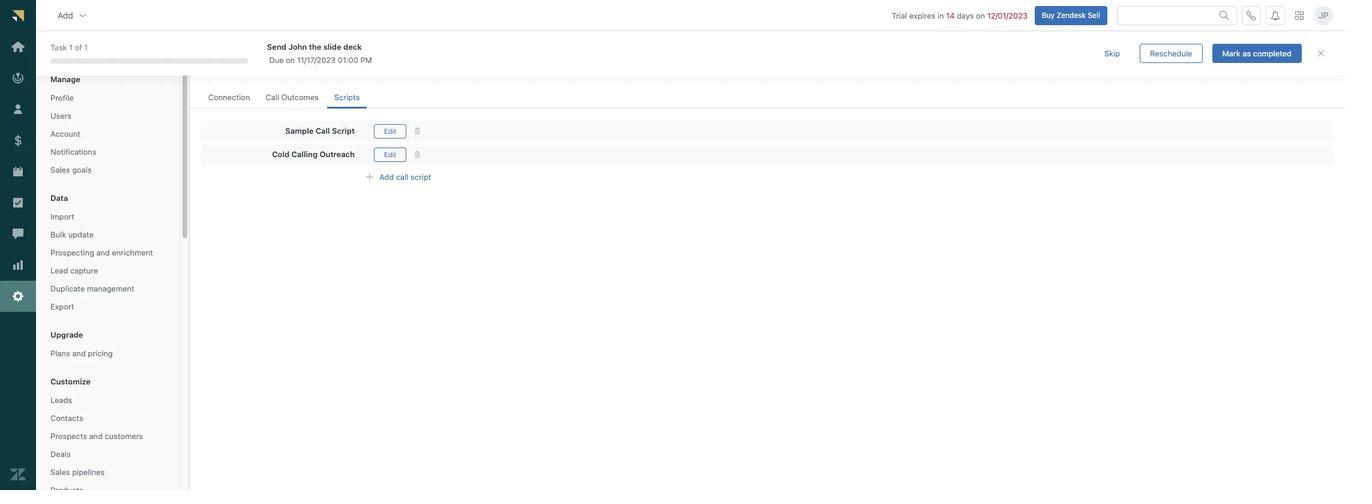 Task type: describe. For each thing, give the bounding box(es) containing it.
add button
[[48, 3, 97, 27]]

expires
[[910, 11, 936, 20]]

0 vertical spatial on
[[976, 11, 985, 20]]

1 vertical spatial call
[[266, 93, 279, 102]]

zendesk products image
[[1296, 11, 1304, 20]]

directly
[[306, 65, 333, 75]]

upgrade
[[50, 330, 83, 340]]

trial expires in 14 days on 12/01/2023
[[892, 11, 1028, 20]]

text
[[265, 45, 292, 61]]

buy
[[1042, 11, 1055, 20]]

sample call script
[[285, 126, 355, 136]]

sell.
[[354, 65, 370, 75]]

call inside voice and text call your leads and contacts directly from sell. learn about
[[201, 65, 215, 75]]

mark as completed button
[[1213, 44, 1302, 63]]

about
[[395, 65, 416, 75]]

14
[[946, 11, 955, 20]]

plans and pricing link
[[46, 346, 171, 362]]

scripts link
[[327, 87, 367, 109]]

export link
[[46, 299, 171, 315]]

add for add
[[58, 10, 73, 20]]

contacts
[[50, 414, 83, 423]]

lead capture link
[[46, 263, 171, 279]]

notifications link
[[46, 144, 171, 160]]

call outcomes
[[266, 93, 319, 102]]

add call script button
[[355, 168, 442, 187]]

account link
[[46, 126, 171, 142]]

users link
[[46, 108, 171, 124]]

leads link
[[46, 393, 171, 408]]

connection
[[208, 93, 250, 102]]

bulk update
[[50, 230, 94, 240]]

zendesk
[[1057, 11, 1086, 20]]

prospects and customers
[[50, 432, 143, 441]]

in
[[938, 11, 944, 20]]

task
[[50, 43, 67, 52]]

notifications
[[50, 147, 96, 157]]

outreach
[[320, 150, 355, 159]]

task 1 of 1
[[50, 43, 88, 52]]

sales goals link
[[46, 162, 171, 178]]

completed
[[1254, 48, 1292, 58]]

pricing
[[88, 349, 113, 358]]

add for add call script
[[379, 172, 394, 182]]

bell image
[[1271, 11, 1281, 20]]

and for customers
[[89, 432, 103, 441]]

add call script
[[379, 172, 431, 182]]

due
[[269, 55, 284, 65]]

from
[[335, 65, 352, 75]]

trash image for outreach
[[414, 151, 421, 158]]

sample
[[285, 126, 314, 136]]

profile link
[[46, 90, 171, 106]]

sales pipelines link
[[46, 465, 171, 480]]

trial
[[892, 11, 907, 20]]

sales for sales pipelines
[[50, 468, 70, 477]]

lead
[[50, 266, 68, 276]]

trash image for script
[[414, 128, 421, 135]]

calling
[[292, 150, 318, 159]]

capture
[[70, 266, 98, 276]]

skip button
[[1095, 44, 1131, 63]]

calls image
[[1247, 11, 1257, 20]]

scripts
[[334, 93, 360, 102]]

lead capture
[[50, 266, 98, 276]]

prospects and customers link
[[46, 429, 171, 444]]

voice and text call your leads and contacts directly from sell. learn about
[[201, 45, 418, 75]]

01:00
[[338, 55, 358, 65]]

reschedule button
[[1140, 44, 1203, 63]]

on inside send john the slide deck due on 11/17/2023 01:00 pm
[[286, 55, 295, 65]]

goals
[[72, 165, 92, 175]]

2 vertical spatial call
[[316, 126, 330, 136]]

leads
[[50, 396, 72, 405]]



Task type: vqa. For each thing, say whether or not it's contained in the screenshot.
Unqualified on the right top
no



Task type: locate. For each thing, give the bounding box(es) containing it.
add
[[58, 10, 73, 20], [379, 172, 394, 182]]

add left call
[[379, 172, 394, 182]]

search image
[[1220, 11, 1230, 20]]

call left outcomes in the top left of the page
[[266, 93, 279, 102]]

and for pricing
[[72, 349, 86, 358]]

1 edit button from the top
[[374, 124, 407, 138]]

edit for outreach
[[384, 151, 396, 158]]

duplicate management
[[50, 284, 134, 294]]

2 sales from the top
[[50, 468, 70, 477]]

sales for sales goals
[[50, 165, 70, 175]]

enrichment
[[112, 248, 153, 258]]

2 edit button from the top
[[374, 147, 407, 162]]

1 horizontal spatial add
[[379, 172, 394, 182]]

contacts
[[272, 65, 304, 75]]

reschedule
[[1150, 48, 1193, 58]]

0 vertical spatial edit button
[[374, 124, 407, 138]]

on
[[976, 11, 985, 20], [286, 55, 295, 65]]

1 vertical spatial trash image
[[414, 151, 421, 158]]

12/01/2023
[[988, 11, 1028, 20]]

call left the "script"
[[316, 126, 330, 136]]

prospecting
[[50, 248, 94, 258]]

account
[[50, 129, 80, 139]]

manage
[[50, 75, 80, 84]]

0 vertical spatial sales
[[50, 165, 70, 175]]

your
[[217, 65, 233, 75]]

jp button
[[1314, 6, 1334, 25]]

0 vertical spatial edit
[[384, 127, 396, 135]]

duplicate
[[50, 284, 85, 294]]

connection link
[[201, 87, 257, 109]]

john
[[288, 42, 307, 51]]

learn
[[372, 65, 392, 75]]

call
[[201, 65, 215, 75], [266, 93, 279, 102], [316, 126, 330, 136]]

import link
[[46, 209, 171, 225]]

2 horizontal spatial call
[[316, 126, 330, 136]]

pipelines
[[72, 468, 105, 477]]

1 vertical spatial sales
[[50, 468, 70, 477]]

management
[[87, 284, 134, 294]]

cold calling outreach
[[272, 150, 355, 159]]

1 trash image from the top
[[414, 128, 421, 135]]

prospecting and enrichment
[[50, 248, 153, 258]]

customize
[[50, 377, 91, 387]]

and for text
[[239, 45, 262, 61]]

send
[[267, 42, 286, 51]]

add image
[[365, 172, 375, 182]]

and down 'contacts' link
[[89, 432, 103, 441]]

prospects
[[50, 432, 87, 441]]

update
[[68, 230, 94, 240]]

chevron down image
[[78, 11, 88, 20]]

on up contacts
[[286, 55, 295, 65]]

0 vertical spatial add
[[58, 10, 73, 20]]

mark
[[1223, 48, 1241, 58]]

jp
[[1319, 10, 1329, 20]]

as
[[1243, 48, 1251, 58]]

1 right of
[[84, 43, 88, 52]]

call left your
[[201, 65, 215, 75]]

export
[[50, 302, 74, 312]]

contacts link
[[46, 411, 171, 426]]

and for enrichment
[[96, 248, 110, 258]]

cancel image
[[1317, 49, 1326, 58]]

and right "plans"
[[72, 349, 86, 358]]

buy zendesk sell button
[[1035, 6, 1108, 25]]

data
[[50, 193, 68, 203]]

on right days
[[976, 11, 985, 20]]

edit button for cold calling outreach
[[374, 147, 407, 162]]

voice
[[201, 45, 236, 61]]

the
[[309, 42, 321, 51]]

1 horizontal spatial on
[[976, 11, 985, 20]]

bulk update link
[[46, 227, 171, 243]]

sales goals
[[50, 165, 92, 175]]

0 horizontal spatial on
[[286, 55, 295, 65]]

skip
[[1105, 48, 1120, 58]]

1 horizontal spatial call
[[266, 93, 279, 102]]

of
[[75, 43, 82, 52]]

sales
[[50, 165, 70, 175], [50, 468, 70, 477]]

prospecting and enrichment link
[[46, 245, 171, 261]]

cold
[[272, 150, 290, 159]]

import
[[50, 212, 74, 222]]

call
[[396, 172, 409, 182]]

pm
[[361, 55, 372, 65]]

1 sales from the top
[[50, 165, 70, 175]]

0 vertical spatial call
[[201, 65, 215, 75]]

edit for script
[[384, 127, 396, 135]]

days
[[957, 11, 974, 20]]

add inside button
[[58, 10, 73, 20]]

1 1 from the left
[[69, 43, 73, 52]]

and down bulk update link
[[96, 248, 110, 258]]

customers
[[105, 432, 143, 441]]

0 horizontal spatial add
[[58, 10, 73, 20]]

and down due
[[257, 65, 270, 75]]

2 trash image from the top
[[414, 151, 421, 158]]

duplicate management link
[[46, 281, 171, 297]]

script
[[332, 126, 355, 136]]

1 vertical spatial on
[[286, 55, 295, 65]]

edit
[[384, 127, 396, 135], [384, 151, 396, 158]]

sales down deals
[[50, 468, 70, 477]]

1 horizontal spatial 1
[[84, 43, 88, 52]]

edit button
[[374, 124, 407, 138], [374, 147, 407, 162]]

2 edit from the top
[[384, 151, 396, 158]]

send john the slide deck link
[[267, 41, 1073, 52]]

and up leads
[[239, 45, 262, 61]]

deck
[[343, 42, 362, 51]]

zendesk image
[[10, 467, 26, 483]]

trash image
[[414, 128, 421, 135], [414, 151, 421, 158]]

0 horizontal spatial call
[[201, 65, 215, 75]]

1 edit from the top
[[384, 127, 396, 135]]

users
[[50, 111, 71, 121]]

2 1 from the left
[[84, 43, 88, 52]]

send john the slide deck due on 11/17/2023 01:00 pm
[[267, 42, 372, 65]]

None field
[[68, 45, 163, 56]]

0 vertical spatial trash image
[[414, 128, 421, 135]]

1 vertical spatial add
[[379, 172, 394, 182]]

deals
[[50, 450, 71, 459]]

mark as completed
[[1223, 48, 1292, 58]]

and
[[239, 45, 262, 61], [257, 65, 270, 75], [96, 248, 110, 258], [72, 349, 86, 358], [89, 432, 103, 441]]

sell
[[1088, 11, 1101, 20]]

1 left of
[[69, 43, 73, 52]]

sales pipelines
[[50, 468, 105, 477]]

0 horizontal spatial 1
[[69, 43, 73, 52]]

1
[[69, 43, 73, 52], [84, 43, 88, 52]]

sales left goals
[[50, 165, 70, 175]]

edit button for sample call script
[[374, 124, 407, 138]]

leads
[[235, 65, 255, 75]]

slide
[[323, 42, 341, 51]]

plans and pricing
[[50, 349, 113, 358]]

buy zendesk sell
[[1042, 11, 1101, 20]]

1 vertical spatial edit button
[[374, 147, 407, 162]]

1 vertical spatial edit
[[384, 151, 396, 158]]

add left chevron down image
[[58, 10, 73, 20]]

add inside button
[[379, 172, 394, 182]]

profile
[[50, 93, 74, 103]]



